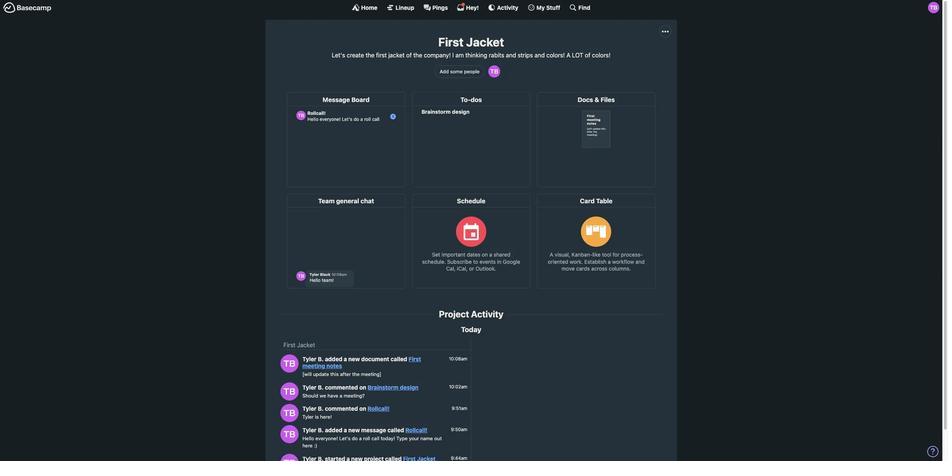 Task type: vqa. For each thing, say whether or not it's contained in the screenshot.
the leftmost Rollcall!
yes



Task type: describe. For each thing, give the bounding box(es) containing it.
today
[[461, 326, 482, 334]]

1 vertical spatial activity
[[471, 309, 504, 320]]

a for tyler b. added a new message called rollcall!
[[344, 427, 347, 434]]

your
[[409, 436, 419, 442]]

name
[[421, 436, 433, 442]]

message
[[361, 427, 386, 434]]

10:02am element
[[449, 385, 468, 391]]

do
[[352, 436, 358, 442]]

home link
[[352, 4, 378, 11]]

first
[[376, 52, 387, 59]]

tyler b. commented on brainstorm design
[[303, 385, 419, 391]]

2 and from the left
[[535, 52, 545, 59]]

1 colors! from the left
[[547, 52, 565, 59]]

switch accounts image
[[3, 2, 51, 14]]

my stuff button
[[528, 4, 561, 11]]

1 vertical spatial rollcall!
[[406, 427, 428, 434]]

the for first
[[366, 52, 375, 59]]

brainstorm
[[368, 385, 399, 391]]

this
[[331, 372, 339, 378]]

commented for brainstorm design
[[325, 385, 358, 391]]

after
[[340, 372, 351, 378]]

call
[[372, 436, 380, 442]]

pings button
[[424, 4, 448, 11]]

company!
[[424, 52, 451, 59]]

tyler black image for rollcall!
[[281, 405, 299, 423]]

tyler for tyler b. added a new message called rollcall!
[[303, 427, 317, 434]]

first jacket let's create the first jacket of the company! i am thinking rabits and strips and colors! a lot of colors!
[[332, 35, 611, 59]]

a
[[567, 52, 571, 59]]

hey!
[[466, 4, 479, 11]]

added for message
[[325, 427, 343, 434]]

9:50am element
[[451, 428, 468, 433]]

meeting?
[[344, 393, 365, 399]]

first for first jacket
[[284, 342, 296, 349]]

lineup
[[396, 4, 414, 11]]

update
[[313, 372, 329, 378]]

design
[[400, 385, 419, 391]]

:)
[[314, 444, 317, 450]]

added for document
[[325, 356, 343, 363]]

should
[[303, 393, 318, 399]]

tyler is here!
[[303, 415, 332, 421]]

document
[[361, 356, 389, 363]]

tyler for tyler b. added a new document called
[[303, 356, 317, 363]]

0 vertical spatial tyler black image
[[928, 2, 940, 13]]

notes
[[327, 363, 342, 370]]

jacket
[[389, 52, 405, 59]]

find button
[[570, 4, 591, 11]]

tyler black image for first meeting notes
[[281, 355, 299, 373]]

a for tyler b. added a new document called
[[344, 356, 347, 363]]

jacket for first jacket
[[297, 342, 315, 349]]

meeting]
[[361, 372, 382, 378]]

b. for tyler b. added a new document called
[[318, 356, 324, 363]]

new for document
[[349, 356, 360, 363]]

called for document
[[391, 356, 407, 363]]

out
[[435, 436, 442, 442]]

type
[[397, 436, 408, 442]]

9:50am
[[451, 428, 468, 433]]

a inside hello everyone! let's do a roll call today! type your name out here :)
[[359, 436, 362, 442]]

hello everyone! let's do a roll call today! type your name out here :)
[[303, 436, 442, 450]]

meeting
[[303, 363, 325, 370]]

tyler b. added a new document called
[[303, 356, 409, 363]]

first meeting notes link
[[303, 356, 421, 370]]

we
[[320, 393, 326, 399]]

tyler b. added a new message called rollcall!
[[303, 427, 428, 434]]

add some people
[[440, 68, 480, 74]]

10:02am
[[449, 385, 468, 391]]

rollcall! link for tyler b. commented on
[[368, 406, 390, 413]]

here!
[[320, 415, 332, 421]]

jacket for first jacket let's create the first jacket of the company! i am thinking rabits and strips and colors! a lot of colors!
[[466, 35, 504, 49]]

[will
[[303, 372, 312, 378]]

home
[[361, 4, 378, 11]]

brainstorm design link
[[368, 385, 419, 391]]

first for first jacket let's create the first jacket of the company! i am thinking rabits and strips and colors! a lot of colors!
[[438, 35, 464, 49]]

first meeting notes
[[303, 356, 421, 370]]

tyler black image down rabits
[[489, 66, 501, 78]]

my stuff
[[537, 4, 561, 11]]

create
[[347, 52, 364, 59]]

add
[[440, 68, 449, 74]]



Task type: locate. For each thing, give the bounding box(es) containing it.
1 horizontal spatial jacket
[[466, 35, 504, 49]]

0 horizontal spatial tyler black image
[[281, 426, 299, 444]]

is
[[315, 415, 319, 421]]

1 on from the top
[[360, 385, 366, 391]]

let's inside the 'first jacket let's create the first jacket of the company! i am thinking rabits and strips and colors! a lot of colors!'
[[332, 52, 345, 59]]

2 of from the left
[[585, 52, 591, 59]]

1 vertical spatial commented
[[325, 406, 358, 413]]

added up "this"
[[325, 356, 343, 363]]

let's left create
[[332, 52, 345, 59]]

first jacket link
[[284, 342, 315, 349]]

2 on from the top
[[360, 406, 366, 413]]

2 added from the top
[[325, 427, 343, 434]]

add some people link
[[435, 66, 485, 78]]

activity up today
[[471, 309, 504, 320]]

activity left the my
[[497, 4, 519, 11]]

and right strips
[[535, 52, 545, 59]]

the for [will
[[352, 372, 360, 378]]

tyler for tyler b. commented on rollcall!
[[303, 406, 317, 413]]

1 vertical spatial on
[[360, 406, 366, 413]]

first inside the 'first jacket let's create the first jacket of the company! i am thinking rabits and strips and colors! a lot of colors!'
[[438, 35, 464, 49]]

a right do
[[359, 436, 362, 442]]

0 horizontal spatial rollcall!
[[368, 406, 390, 413]]

0 horizontal spatial jacket
[[297, 342, 315, 349]]

let's
[[332, 52, 345, 59], [339, 436, 351, 442]]

colors!
[[547, 52, 565, 59], [592, 52, 611, 59]]

tyler black image for brainstorm design
[[281, 383, 299, 401]]

b. up everyone!
[[318, 427, 324, 434]]

everyone!
[[316, 436, 338, 442]]

commented for rollcall!
[[325, 406, 358, 413]]

rollcall! link up your
[[406, 427, 428, 434]]

1 horizontal spatial and
[[535, 52, 545, 59]]

[will update this after the meeting]
[[303, 372, 382, 378]]

tyler black image left the [will
[[281, 355, 299, 373]]

tyler up is
[[303, 406, 317, 413]]

tyler b. commented on rollcall!
[[303, 406, 390, 413]]

a right notes
[[344, 356, 347, 363]]

0 vertical spatial rollcall!
[[368, 406, 390, 413]]

1 horizontal spatial of
[[585, 52, 591, 59]]

2 tyler from the top
[[303, 385, 317, 391]]

1 vertical spatial first
[[284, 342, 296, 349]]

on for rollcall!
[[360, 406, 366, 413]]

1 vertical spatial tyler black image
[[281, 426, 299, 444]]

commented up should we have a meeting?
[[325, 385, 358, 391]]

of
[[406, 52, 412, 59], [585, 52, 591, 59]]

0 vertical spatial called
[[391, 356, 407, 363]]

9:51am
[[452, 406, 468, 412]]

on for brainstorm
[[360, 385, 366, 391]]

0 vertical spatial jacket
[[466, 35, 504, 49]]

the left first
[[366, 52, 375, 59]]

strips
[[518, 52, 533, 59]]

some
[[450, 68, 463, 74]]

on up meeting? at left bottom
[[360, 385, 366, 391]]

first
[[438, 35, 464, 49], [284, 342, 296, 349], [409, 356, 421, 363]]

the left company!
[[414, 52, 422, 59]]

b. up update
[[318, 356, 324, 363]]

3 tyler from the top
[[303, 406, 317, 413]]

a down tyler b. commented on rollcall!
[[344, 427, 347, 434]]

on
[[360, 385, 366, 391], [360, 406, 366, 413]]

1 b. from the top
[[318, 356, 324, 363]]

called right document
[[391, 356, 407, 363]]

1 of from the left
[[406, 52, 412, 59]]

tyler up the [will
[[303, 356, 317, 363]]

today!
[[381, 436, 395, 442]]

called
[[391, 356, 407, 363], [388, 427, 404, 434]]

0 horizontal spatial of
[[406, 52, 412, 59]]

1 horizontal spatial tyler black image
[[928, 2, 940, 13]]

tyler up should
[[303, 385, 317, 391]]

b. for tyler b. commented on rollcall!
[[318, 406, 324, 413]]

let's left do
[[339, 436, 351, 442]]

lineup link
[[387, 4, 414, 11]]

rabits
[[489, 52, 505, 59]]

the right the after
[[352, 372, 360, 378]]

rollcall! link down brainstorm
[[368, 406, 390, 413]]

project
[[439, 309, 469, 320]]

0 vertical spatial rollcall! link
[[368, 406, 390, 413]]

1 horizontal spatial colors!
[[592, 52, 611, 59]]

rollcall! link for tyler b. added a new message called
[[406, 427, 428, 434]]

b. up tyler is here!
[[318, 406, 324, 413]]

pings
[[433, 4, 448, 11]]

b. for tyler b. added a new message called rollcall!
[[318, 427, 324, 434]]

1 horizontal spatial rollcall! link
[[406, 427, 428, 434]]

new up the after
[[349, 356, 360, 363]]

rollcall! up your
[[406, 427, 428, 434]]

a
[[344, 356, 347, 363], [340, 393, 342, 399], [344, 427, 347, 434], [359, 436, 362, 442]]

0 vertical spatial let's
[[332, 52, 345, 59]]

1 new from the top
[[349, 356, 360, 363]]

b.
[[318, 356, 324, 363], [318, 385, 324, 391], [318, 406, 324, 413], [318, 427, 324, 434]]

hello
[[303, 436, 314, 442]]

0 vertical spatial commented
[[325, 385, 358, 391]]

colors! right lot
[[592, 52, 611, 59]]

0 horizontal spatial the
[[352, 372, 360, 378]]

9:51am element
[[452, 406, 468, 412]]

1 tyler from the top
[[303, 356, 317, 363]]

1 horizontal spatial first
[[409, 356, 421, 363]]

0 vertical spatial activity
[[497, 4, 519, 11]]

lot
[[572, 52, 584, 59]]

project activity
[[439, 309, 504, 320]]

added
[[325, 356, 343, 363], [325, 427, 343, 434]]

find
[[579, 4, 591, 11]]

a right have
[[340, 393, 342, 399]]

0 vertical spatial added
[[325, 356, 343, 363]]

have
[[328, 393, 338, 399]]

tyler left is
[[303, 415, 314, 421]]

am
[[456, 52, 464, 59]]

new
[[349, 356, 360, 363], [349, 427, 360, 434]]

commented down should we have a meeting?
[[325, 406, 358, 413]]

tyler black image left should
[[281, 383, 299, 401]]

2 b. from the top
[[318, 385, 324, 391]]

colors! left the a
[[547, 52, 565, 59]]

5 tyler from the top
[[303, 427, 317, 434]]

rollcall! link
[[368, 406, 390, 413], [406, 427, 428, 434]]

4 tyler from the top
[[303, 415, 314, 421]]

added up everyone!
[[325, 427, 343, 434]]

hey! button
[[457, 3, 479, 11]]

1 vertical spatial rollcall! link
[[406, 427, 428, 434]]

rollcall!
[[368, 406, 390, 413], [406, 427, 428, 434]]

on down meeting? at left bottom
[[360, 406, 366, 413]]

2 horizontal spatial the
[[414, 52, 422, 59]]

0 horizontal spatial first
[[284, 342, 296, 349]]

stuff
[[547, 4, 561, 11]]

9:44am element
[[451, 456, 468, 462]]

main element
[[0, 0, 943, 15]]

1 horizontal spatial the
[[366, 52, 375, 59]]

first inside first meeting notes
[[409, 356, 421, 363]]

0 horizontal spatial colors!
[[547, 52, 565, 59]]

2 colors! from the left
[[592, 52, 611, 59]]

first for first meeting notes
[[409, 356, 421, 363]]

1 vertical spatial let's
[[339, 436, 351, 442]]

activity inside main element
[[497, 4, 519, 11]]

0 vertical spatial on
[[360, 385, 366, 391]]

2 commented from the top
[[325, 406, 358, 413]]

called for message
[[388, 427, 404, 434]]

tyler for tyler is here!
[[303, 415, 314, 421]]

0 vertical spatial first
[[438, 35, 464, 49]]

and
[[506, 52, 516, 59], [535, 52, 545, 59]]

first jacket
[[284, 342, 315, 349]]

b. up we
[[318, 385, 324, 391]]

commented
[[325, 385, 358, 391], [325, 406, 358, 413]]

3 b. from the top
[[318, 406, 324, 413]]

1 and from the left
[[506, 52, 516, 59]]

tyler black image
[[928, 2, 940, 13], [281, 426, 299, 444]]

tyler black image left is
[[281, 405, 299, 423]]

jacket up thinking
[[466, 35, 504, 49]]

should we have a meeting?
[[303, 393, 365, 399]]

tyler
[[303, 356, 317, 363], [303, 385, 317, 391], [303, 406, 317, 413], [303, 415, 314, 421], [303, 427, 317, 434]]

b. for tyler b. commented on brainstorm design
[[318, 385, 324, 391]]

0 vertical spatial new
[[349, 356, 360, 363]]

of right lot
[[585, 52, 591, 59]]

people
[[464, 68, 480, 74]]

2 horizontal spatial first
[[438, 35, 464, 49]]

1 vertical spatial new
[[349, 427, 360, 434]]

rollcall! down brainstorm
[[368, 406, 390, 413]]

jacket up meeting
[[297, 342, 315, 349]]

let's inside hello everyone! let's do a roll call today! type your name out here :)
[[339, 436, 351, 442]]

4 b. from the top
[[318, 427, 324, 434]]

10:08am element
[[449, 357, 468, 362]]

1 vertical spatial added
[[325, 427, 343, 434]]

1 commented from the top
[[325, 385, 358, 391]]

1 vertical spatial called
[[388, 427, 404, 434]]

jacket
[[466, 35, 504, 49], [297, 342, 315, 349]]

1 horizontal spatial rollcall!
[[406, 427, 428, 434]]

new for message
[[349, 427, 360, 434]]

activity link
[[488, 4, 519, 11]]

2 new from the top
[[349, 427, 360, 434]]

10:08am
[[449, 357, 468, 362]]

jacket inside the 'first jacket let's create the first jacket of the company! i am thinking rabits and strips and colors! a lot of colors!'
[[466, 35, 504, 49]]

tyler up hello
[[303, 427, 317, 434]]

1 added from the top
[[325, 356, 343, 363]]

let's for first
[[332, 52, 345, 59]]

tyler for tyler b. commented on brainstorm design
[[303, 385, 317, 391]]

new up do
[[349, 427, 360, 434]]

my
[[537, 4, 545, 11]]

called up "type"
[[388, 427, 404, 434]]

roll
[[363, 436, 370, 442]]

let's for hello
[[339, 436, 351, 442]]

2 vertical spatial first
[[409, 356, 421, 363]]

the
[[366, 52, 375, 59], [414, 52, 422, 59], [352, 372, 360, 378]]

here
[[303, 444, 313, 450]]

1 vertical spatial jacket
[[297, 342, 315, 349]]

and left strips
[[506, 52, 516, 59]]

0 horizontal spatial and
[[506, 52, 516, 59]]

thinking
[[466, 52, 487, 59]]

activity
[[497, 4, 519, 11], [471, 309, 504, 320]]

tyler black image
[[489, 66, 501, 78], [281, 355, 299, 373], [281, 383, 299, 401], [281, 405, 299, 423]]

i
[[453, 52, 454, 59]]

0 horizontal spatial rollcall! link
[[368, 406, 390, 413]]

a for should we have a meeting?
[[340, 393, 342, 399]]

of right jacket
[[406, 52, 412, 59]]



